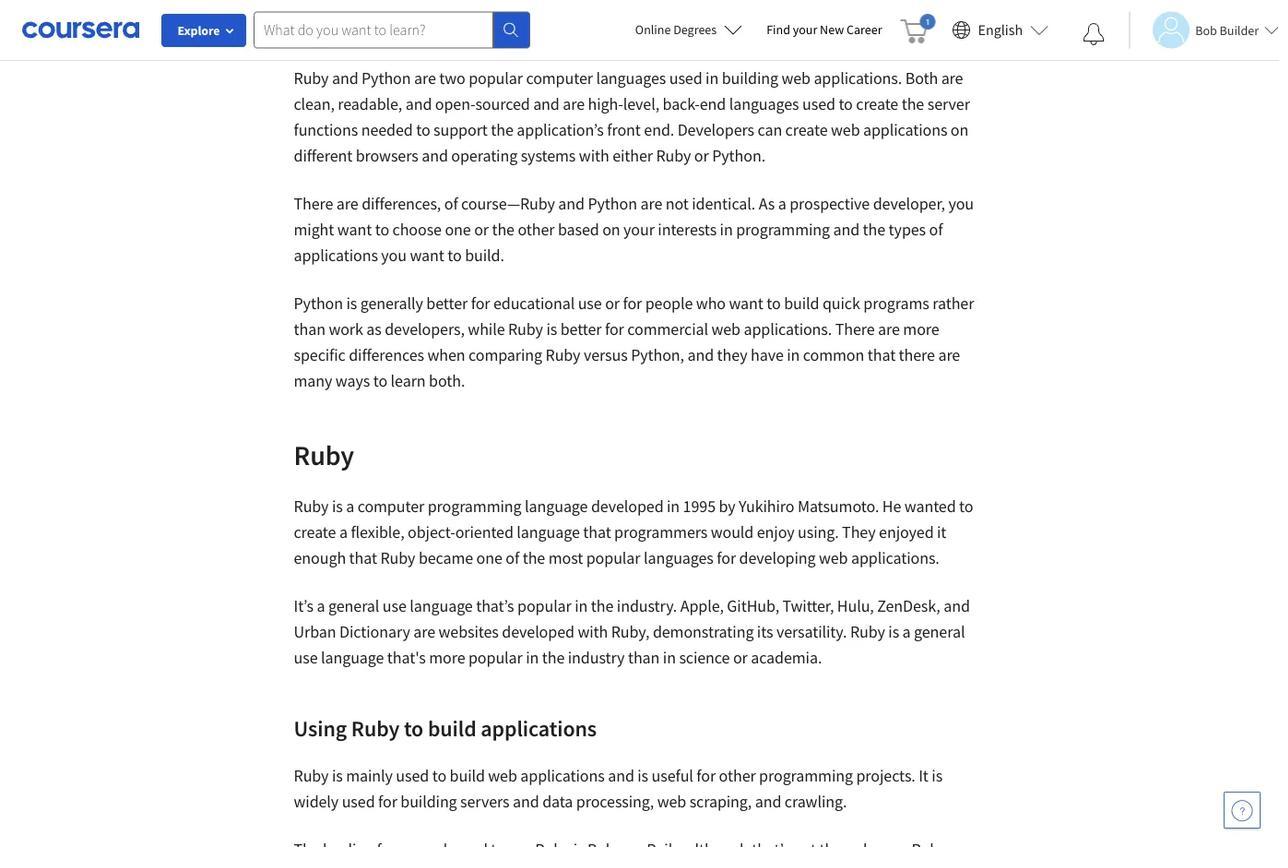Task type: vqa. For each thing, say whether or not it's contained in the screenshot.
bottom use
yes



Task type: describe. For each thing, give the bounding box(es) containing it.
can
[[758, 119, 783, 140]]

shopping cart: 1 item image
[[901, 14, 936, 43]]

bob builder
[[1196, 22, 1260, 38]]

is left useful
[[638, 765, 649, 786]]

programmers
[[615, 522, 708, 543]]

the inside ruby is a computer programming language developed in 1995 by yukihiro matsumoto. he wanted to create a flexible, object-oriented language that programmers would enjoy using. they enjoyed it enough that ruby became one of the most popular languages for developing web applications.
[[523, 548, 545, 568]]

the down both
[[902, 94, 925, 114]]

online degrees button
[[621, 9, 758, 50]]

are left two
[[414, 68, 436, 89]]

in inside ruby and python are two popular computer languages used in building web applications. both are clean, readable, and open-sourced and are high-level, back-end languages used to create the server functions needed to support the application's front end. developers can create web applications on different browsers and operating systems with either ruby or python.
[[706, 68, 719, 89]]

high-
[[588, 94, 623, 114]]

might
[[294, 219, 334, 240]]

ruby down many
[[294, 437, 354, 472]]

ruby down end.
[[656, 145, 691, 166]]

show notifications image
[[1083, 23, 1106, 45]]

object-
[[408, 522, 456, 543]]

than inside it's a general use language that's popular in the industry. apple, github, twitter, hulu, zendesk, and urban dictionary are websites developed with ruby, demonstrating its versatility. ruby is a general use language that's more popular in the industry than in science or academia.
[[628, 647, 660, 668]]

python inside there are differences, of course—ruby and python are not identical. as a prospective developer, you might want to choose one or the other based on your interests in programming and the types of applications you want to build.
[[588, 193, 638, 214]]

the left industry
[[542, 647, 565, 668]]

operating
[[452, 145, 518, 166]]

and down prospective
[[834, 219, 860, 240]]

ruby is mainly used to build web applications and is useful for other programming projects. it is widely used for building servers and data processing, web scraping, and crawling.
[[294, 765, 943, 812]]

identical.
[[692, 193, 756, 214]]

applications inside ruby is mainly used to build web applications and is useful for other programming projects. it is widely used for building servers and data processing, web scraping, and crawling.
[[521, 765, 605, 786]]

or inside ruby and python are two popular computer languages used in building web applications. both are clean, readable, and open-sourced and are high-level, back-end languages used to create the server functions needed to support the application's front end. developers can create web applications on different browsers and operating systems with either ruby or python.
[[695, 145, 709, 166]]

applications. inside ruby is a computer programming language developed in 1995 by yukihiro matsumoto. he wanted to create a flexible, object-oriented language that programmers would enjoy using. they enjoyed it enough that ruby became one of the most popular languages for developing web applications.
[[852, 548, 940, 568]]

builder
[[1220, 22, 1260, 38]]

or inside there are differences, of course—ruby and python are not identical. as a prospective developer, you might want to choose one or the other based on your interests in programming and the types of applications you want to build.
[[474, 219, 489, 240]]

it's
[[294, 596, 314, 616]]

dictionary
[[340, 621, 410, 642]]

using.
[[798, 522, 839, 543]]

server
[[928, 94, 970, 114]]

types
[[889, 219, 926, 240]]

applications inside there are differences, of course—ruby and python are not identical. as a prospective developer, you might want to choose one or the other based on your interests in programming and the types of applications you want to build.
[[294, 245, 378, 266]]

support
[[434, 119, 488, 140]]

while
[[468, 319, 505, 340]]

languages inside ruby is a computer programming language developed in 1995 by yukihiro matsumoto. he wanted to create a flexible, object-oriented language that programmers would enjoy using. they enjoyed it enough that ruby became one of the most popular languages for developing web applications.
[[644, 548, 714, 568]]

ruby inside it's a general use language that's popular in the industry. apple, github, twitter, hulu, zendesk, and urban dictionary are websites developed with ruby, demonstrating its versatility. ruby is a general use language that's more popular in the industry than in science or academia.
[[851, 621, 886, 642]]

What do you want to learn? text field
[[254, 12, 494, 48]]

online
[[636, 21, 671, 38]]

apple,
[[681, 596, 724, 616]]

are down the programs
[[878, 319, 900, 340]]

ruby up mainly
[[351, 714, 400, 742]]

0 vertical spatial better
[[427, 293, 468, 314]]

build.
[[465, 245, 505, 266]]

end.
[[644, 119, 675, 140]]

ruby left "versus"
[[546, 345, 581, 365]]

used up back-
[[670, 68, 703, 89]]

developed inside it's a general use language that's popular in the industry. apple, github, twitter, hulu, zendesk, and urban dictionary are websites developed with ruby, demonstrating its versatility. ruby is a general use language that's more popular in the industry than in science or academia.
[[502, 621, 575, 642]]

programs
[[864, 293, 930, 314]]

have
[[751, 345, 784, 365]]

find your new career link
[[758, 18, 892, 42]]

developers
[[678, 119, 755, 140]]

1 vertical spatial languages
[[730, 94, 800, 114]]

[featured image] a programmer working on a project image
[[294, 0, 986, 21]]

for left people on the right of the page
[[623, 293, 642, 314]]

widely
[[294, 791, 339, 812]]

popular down websites
[[469, 647, 523, 668]]

are inside it's a general use language that's popular in the industry. apple, github, twitter, hulu, zendesk, and urban dictionary are websites developed with ruby, demonstrating its versatility. ruby is a general use language that's more popular in the industry than in science or academia.
[[414, 621, 436, 642]]

they
[[718, 345, 748, 365]]

systems
[[521, 145, 576, 166]]

degrees
[[674, 21, 717, 38]]

or inside python is generally better for educational use or for people who want to build quick programs rather than work as developers, while ruby is better for commercial web applications. there are more specific differences when comparing ruby versus python, and they have in common that there are many ways to learn both.
[[605, 293, 620, 314]]

is right it
[[932, 765, 943, 786]]

the down course—ruby at the top of page
[[492, 219, 515, 240]]

web inside ruby is a computer programming language developed in 1995 by yukihiro matsumoto. he wanted to create a flexible, object-oriented language that programmers would enjoy using. they enjoyed it enough that ruby became one of the most popular languages for developing web applications.
[[819, 548, 848, 568]]

either
[[613, 145, 653, 166]]

for up "versus"
[[605, 319, 624, 340]]

many
[[294, 370, 333, 391]]

build inside python is generally better for educational use or for people who want to build quick programs rather than work as developers, while ruby is better for commercial web applications. there are more specific differences when comparing ruby versus python, and they have in common that there are many ways to learn both.
[[784, 293, 820, 314]]

mainly
[[346, 765, 393, 786]]

quick
[[823, 293, 861, 314]]

learn
[[391, 370, 426, 391]]

python.
[[712, 145, 766, 166]]

with inside it's a general use language that's popular in the industry. apple, github, twitter, hulu, zendesk, and urban dictionary are websites developed with ruby, demonstrating its versatility. ruby is a general use language that's more popular in the industry than in science or academia.
[[578, 621, 608, 642]]

use inside python is generally better for educational use or for people who want to build quick programs rather than work as developers, while ruby is better for commercial web applications. there are more specific differences when comparing ruby versus python, and they have in common that there are many ways to learn both.
[[578, 293, 602, 314]]

a right it's
[[317, 596, 325, 616]]

0 horizontal spatial general
[[329, 596, 380, 616]]

find your new career
[[767, 21, 883, 38]]

readable,
[[338, 94, 402, 114]]

the up ruby,
[[591, 596, 614, 616]]

not
[[666, 193, 689, 214]]

to down differences,
[[375, 219, 389, 240]]

is left mainly
[[332, 765, 343, 786]]

the down the sourced at the top left
[[491, 119, 514, 140]]

to down differences
[[373, 370, 388, 391]]

a down zendesk,
[[903, 621, 911, 642]]

build inside ruby is mainly used to build web applications and is useful for other programming projects. it is widely used for building servers and data processing, web scraping, and crawling.
[[450, 765, 485, 786]]

to inside ruby is mainly used to build web applications and is useful for other programming projects. it is widely used for building servers and data processing, web scraping, and crawling.
[[432, 765, 447, 786]]

1 vertical spatial build
[[428, 714, 477, 742]]

to up have
[[767, 293, 781, 314]]

that's
[[476, 596, 514, 616]]

scraping,
[[690, 791, 752, 812]]

want inside python is generally better for educational use or for people who want to build quick programs rather than work as developers, while ruby is better for commercial web applications. there are more specific differences when comparing ruby versus python, and they have in common that there are many ways to learn both.
[[729, 293, 764, 314]]

or inside it's a general use language that's popular in the industry. apple, github, twitter, hulu, zendesk, and urban dictionary are websites developed with ruby, demonstrating its versatility. ruby is a general use language that's more popular in the industry than in science or academia.
[[733, 647, 748, 668]]

ruby and python are two popular computer languages used in building web applications. both are clean, readable, and open-sourced and are high-level, back-end languages used to create the server functions needed to support the application's front end. developers can create web applications on different browsers and operating systems with either ruby or python.
[[294, 68, 970, 166]]

that's
[[387, 647, 426, 668]]

crawling.
[[785, 791, 847, 812]]

in left industry
[[526, 647, 539, 668]]

1 vertical spatial use
[[383, 596, 407, 616]]

one inside there are differences, of course—ruby and python are not identical. as a prospective developer, you might want to choose one or the other based on your interests in programming and the types of applications you want to build.
[[445, 219, 471, 240]]

people
[[646, 293, 693, 314]]

web up servers
[[488, 765, 517, 786]]

projects.
[[857, 765, 916, 786]]

your inside "link"
[[793, 21, 818, 38]]

popular right that's
[[518, 596, 572, 616]]

0 horizontal spatial that
[[349, 548, 377, 568]]

are up application's
[[563, 94, 585, 114]]

industry.
[[617, 596, 677, 616]]

to right needed
[[416, 119, 431, 140]]

and down support
[[422, 145, 448, 166]]

it
[[938, 522, 947, 543]]

there are differences, of course—ruby and python are not identical. as a prospective developer, you might want to choose one or the other based on your interests in programming and the types of applications you want to build.
[[294, 193, 974, 266]]

web down useful
[[658, 791, 687, 812]]

english button
[[945, 0, 1057, 60]]

for down mainly
[[378, 791, 398, 812]]

rather
[[933, 293, 975, 314]]

and up processing,
[[608, 765, 635, 786]]

with inside ruby and python are two popular computer languages used in building web applications. both are clean, readable, and open-sourced and are high-level, back-end languages used to create the server functions needed to support the application's front end. developers can create web applications on different browsers and operating systems with either ruby or python.
[[579, 145, 610, 166]]

ruby down the educational
[[508, 319, 543, 340]]

to down 'that's'
[[404, 714, 424, 742]]

and left data
[[513, 791, 539, 812]]

are right the there
[[939, 345, 961, 365]]

commercial
[[628, 319, 709, 340]]

that inside python is generally better for educational use or for people who want to build quick programs rather than work as developers, while ruby is better for commercial web applications. there are more specific differences when comparing ruby versus python, and they have in common that there are many ways to learn both.
[[868, 345, 896, 365]]

0 vertical spatial languages
[[596, 68, 666, 89]]

would
[[711, 522, 754, 543]]

back-
[[663, 94, 700, 114]]

both.
[[429, 370, 465, 391]]

a up flexible,
[[346, 496, 354, 517]]

as
[[367, 319, 382, 340]]

is up the work
[[346, 293, 357, 314]]

and left crawling.
[[755, 791, 782, 812]]

the left types at the top right
[[863, 219, 886, 240]]

became
[[419, 548, 473, 568]]

using ruby to build applications
[[294, 714, 597, 742]]

differences
[[349, 345, 424, 365]]

programming inside ruby is mainly used to build web applications and is useful for other programming projects. it is widely used for building servers and data processing, web scraping, and crawling.
[[759, 765, 853, 786]]

ruby up clean,
[[294, 68, 329, 89]]

popular inside ruby is a computer programming language developed in 1995 by yukihiro matsumoto. he wanted to create a flexible, object-oriented language that programmers would enjoy using. they enjoyed it enough that ruby became one of the most popular languages for developing web applications.
[[587, 548, 641, 568]]

to down new
[[839, 94, 853, 114]]

enough
[[294, 548, 346, 568]]

needed
[[361, 119, 413, 140]]

data
[[543, 791, 573, 812]]

academia.
[[751, 647, 822, 668]]

computer inside ruby and python are two popular computer languages used in building web applications. both are clean, readable, and open-sourced and are high-level, back-end languages used to create the server functions needed to support the application's front end. developers can create web applications on different browsers and operating systems with either ruby or python.
[[526, 68, 593, 89]]

your inside there are differences, of course—ruby and python are not identical. as a prospective developer, you might want to choose one or the other based on your interests in programming and the types of applications you want to build.
[[624, 219, 655, 240]]

ruby,
[[611, 621, 650, 642]]

more inside python is generally better for educational use or for people who want to build quick programs rather than work as developers, while ruby is better for commercial web applications. there are more specific differences when comparing ruby versus python, and they have in common that there are many ways to learn both.
[[904, 319, 940, 340]]

web inside python is generally better for educational use or for people who want to build quick programs rather than work as developers, while ruby is better for commercial web applications. there are more specific differences when comparing ruby versus python, and they have in common that there are many ways to learn both.
[[712, 319, 741, 340]]

for up scraping,
[[697, 765, 716, 786]]

of inside ruby is a computer programming language developed in 1995 by yukihiro matsumoto. he wanted to create a flexible, object-oriented language that programmers would enjoy using. they enjoyed it enough that ruby became one of the most popular languages for developing web applications.
[[506, 548, 520, 568]]

used right mainly
[[396, 765, 429, 786]]

are down different at the left top of page
[[337, 193, 359, 214]]

processing,
[[577, 791, 654, 812]]

matsumoto.
[[798, 496, 880, 517]]

servers
[[461, 791, 510, 812]]

browsers
[[356, 145, 419, 166]]

bob
[[1196, 22, 1218, 38]]

python inside python is generally better for educational use or for people who want to build quick programs rather than work as developers, while ruby is better for commercial web applications. there are more specific differences when comparing ruby versus python, and they have in common that there are many ways to learn both.
[[294, 293, 343, 314]]

2 horizontal spatial create
[[857, 94, 899, 114]]

enjoy
[[757, 522, 795, 543]]

it's a general use language that's popular in the industry. apple, github, twitter, hulu, zendesk, and urban dictionary are websites developed with ruby, demonstrating its versatility. ruby is a general use language that's more popular in the industry than in science or academia.
[[294, 596, 971, 668]]

he
[[883, 496, 902, 517]]

in inside python is generally better for educational use or for people who want to build quick programs rather than work as developers, while ruby is better for commercial web applications. there are more specific differences when comparing ruby versus python, and they have in common that there are many ways to learn both.
[[787, 345, 800, 365]]

ruby down flexible,
[[381, 548, 416, 568]]

it
[[919, 765, 929, 786]]

prospective
[[790, 193, 870, 214]]



Task type: locate. For each thing, give the bounding box(es) containing it.
find
[[767, 21, 791, 38]]

bob builder button
[[1130, 12, 1280, 48]]

developers,
[[385, 319, 465, 340]]

and left the they
[[688, 345, 714, 365]]

0 horizontal spatial of
[[444, 193, 458, 214]]

2 horizontal spatial of
[[930, 219, 943, 240]]

than down ruby,
[[628, 647, 660, 668]]

building inside ruby and python are two popular computer languages used in building web applications. both are clean, readable, and open-sourced and are high-level, back-end languages used to create the server functions needed to support the application's front end. developers can create web applications on different browsers and operating systems with either ruby or python.
[[722, 68, 779, 89]]

2 vertical spatial python
[[294, 293, 343, 314]]

1 vertical spatial you
[[381, 245, 407, 266]]

based
[[558, 219, 599, 240]]

ruby up widely
[[294, 765, 329, 786]]

1 vertical spatial general
[[914, 621, 966, 642]]

1 horizontal spatial general
[[914, 621, 966, 642]]

there inside python is generally better for educational use or for people who want to build quick programs rather than work as developers, while ruby is better for commercial web applications. there are more specific differences when comparing ruby versus python, and they have in common that there are many ways to learn both.
[[836, 319, 875, 340]]

with left either
[[579, 145, 610, 166]]

application's
[[517, 119, 604, 140]]

1 horizontal spatial other
[[719, 765, 756, 786]]

1 horizontal spatial computer
[[526, 68, 593, 89]]

enjoyed
[[879, 522, 934, 543]]

1 vertical spatial applications.
[[744, 319, 832, 340]]

ruby is a computer programming language developed in 1995 by yukihiro matsumoto. he wanted to create a flexible, object-oriented language that programmers would enjoy using. they enjoyed it enough that ruby became one of the most popular languages for developing web applications.
[[294, 496, 974, 568]]

None search field
[[254, 12, 531, 48]]

0 horizontal spatial you
[[381, 245, 407, 266]]

0 horizontal spatial better
[[427, 293, 468, 314]]

2 vertical spatial want
[[729, 293, 764, 314]]

and
[[332, 68, 359, 89], [406, 94, 432, 114], [533, 94, 560, 114], [422, 145, 448, 166], [559, 193, 585, 214], [834, 219, 860, 240], [688, 345, 714, 365], [944, 596, 971, 616], [608, 765, 635, 786], [513, 791, 539, 812], [755, 791, 782, 812]]

developing
[[740, 548, 816, 568]]

0 vertical spatial programming
[[736, 219, 830, 240]]

python up "readable," at left
[[362, 68, 411, 89]]

web down find
[[782, 68, 811, 89]]

use up 'dictionary' at the bottom
[[383, 596, 407, 616]]

in down most
[[575, 596, 588, 616]]

choose
[[393, 219, 442, 240]]

0 vertical spatial there
[[294, 193, 333, 214]]

1 vertical spatial than
[[628, 647, 660, 668]]

build
[[784, 293, 820, 314], [428, 714, 477, 742], [450, 765, 485, 786]]

the left most
[[523, 548, 545, 568]]

generally
[[361, 293, 423, 314]]

comparing
[[469, 345, 543, 365]]

0 vertical spatial of
[[444, 193, 458, 214]]

or right science
[[733, 647, 748, 668]]

than up specific
[[294, 319, 326, 340]]

and up based
[[559, 193, 585, 214]]

1 vertical spatial other
[[719, 765, 756, 786]]

wanted
[[905, 496, 956, 517]]

1 horizontal spatial building
[[722, 68, 779, 89]]

0 horizontal spatial your
[[624, 219, 655, 240]]

applications. inside ruby and python are two popular computer languages used in building web applications. both are clean, readable, and open-sourced and are high-level, back-end languages used to create the server functions needed to support the application's front end. developers can create web applications on different browsers and operating systems with either ruby or python.
[[814, 68, 903, 89]]

0 horizontal spatial other
[[518, 219, 555, 240]]

developed down that's
[[502, 621, 575, 642]]

want right who
[[729, 293, 764, 314]]

1 horizontal spatial of
[[506, 548, 520, 568]]

help center image
[[1232, 799, 1254, 821]]

applications inside ruby and python are two popular computer languages used in building web applications. both are clean, readable, and open-sourced and are high-level, back-end languages used to create the server functions needed to support the application's front end. developers can create web applications on different browsers and operating systems with either ruby or python.
[[864, 119, 948, 140]]

python inside ruby and python are two popular computer languages used in building web applications. both are clean, readable, and open-sourced and are high-level, back-end languages used to create the server functions needed to support the application's front end. developers can create web applications on different browsers and operating systems with either ruby or python.
[[362, 68, 411, 89]]

on down server
[[951, 119, 969, 140]]

1 vertical spatial create
[[786, 119, 828, 140]]

create inside ruby is a computer programming language developed in 1995 by yukihiro matsumoto. he wanted to create a flexible, object-oriented language that programmers would enjoy using. they enjoyed it enough that ruby became one of the most popular languages for developing web applications.
[[294, 522, 336, 543]]

1 horizontal spatial one
[[477, 548, 503, 568]]

2 horizontal spatial use
[[578, 293, 602, 314]]

0 vertical spatial use
[[578, 293, 602, 314]]

common
[[803, 345, 865, 365]]

web up prospective
[[831, 119, 860, 140]]

there
[[899, 345, 936, 365]]

that left the there
[[868, 345, 896, 365]]

use down 'urban' on the bottom left of page
[[294, 647, 318, 668]]

create up enough
[[294, 522, 336, 543]]

want right might
[[338, 219, 372, 240]]

create right can
[[786, 119, 828, 140]]

ruby
[[294, 68, 329, 89], [656, 145, 691, 166], [508, 319, 543, 340], [546, 345, 581, 365], [294, 437, 354, 472], [294, 496, 329, 517], [381, 548, 416, 568], [851, 621, 886, 642], [351, 714, 400, 742], [294, 765, 329, 786]]

0 horizontal spatial create
[[294, 522, 336, 543]]

use up "versus"
[[578, 293, 602, 314]]

is down the educational
[[547, 319, 557, 340]]

of down oriented at the left bottom
[[506, 548, 520, 568]]

1 horizontal spatial create
[[786, 119, 828, 140]]

than inside python is generally better for educational use or for people who want to build quick programs rather than work as developers, while ruby is better for commercial web applications. there are more specific differences when comparing ruby versus python, and they have in common that there are many ways to learn both.
[[294, 319, 326, 340]]

used down find your new career "link"
[[803, 94, 836, 114]]

1 horizontal spatial more
[[904, 319, 940, 340]]

programming down as
[[736, 219, 830, 240]]

1 vertical spatial more
[[429, 647, 465, 668]]

versus
[[584, 345, 628, 365]]

0 horizontal spatial developed
[[502, 621, 575, 642]]

and inside python is generally better for educational use or for people who want to build quick programs rather than work as developers, while ruby is better for commercial web applications. there are more specific differences when comparing ruby versus python, and they have in common that there are many ways to learn both.
[[688, 345, 714, 365]]

and up application's
[[533, 94, 560, 114]]

on inside there are differences, of course—ruby and python are not identical. as a prospective developer, you might want to choose one or the other based on your interests in programming and the types of applications you want to build.
[[603, 219, 621, 240]]

most
[[549, 548, 583, 568]]

that
[[868, 345, 896, 365], [583, 522, 611, 543], [349, 548, 377, 568]]

on right based
[[603, 219, 621, 240]]

specific
[[294, 345, 346, 365]]

to left build.
[[448, 245, 462, 266]]

applications. up have
[[744, 319, 832, 340]]

0 vertical spatial your
[[793, 21, 818, 38]]

one up build.
[[445, 219, 471, 240]]

two
[[439, 68, 466, 89]]

1 horizontal spatial that
[[583, 522, 611, 543]]

general up 'dictionary' at the bottom
[[329, 596, 380, 616]]

1 horizontal spatial there
[[836, 319, 875, 340]]

more up the there
[[904, 319, 940, 340]]

clean,
[[294, 94, 335, 114]]

front
[[607, 119, 641, 140]]

1 vertical spatial python
[[588, 193, 638, 214]]

programming inside there are differences, of course—ruby and python are not identical. as a prospective developer, you might want to choose one or the other based on your interests in programming and the types of applications you want to build.
[[736, 219, 830, 240]]

0 vertical spatial python
[[362, 68, 411, 89]]

2 vertical spatial applications.
[[852, 548, 940, 568]]

building up the end
[[722, 68, 779, 89]]

1 horizontal spatial better
[[561, 319, 602, 340]]

0 horizontal spatial there
[[294, 193, 333, 214]]

popular
[[469, 68, 523, 89], [587, 548, 641, 568], [518, 596, 572, 616], [469, 647, 523, 668]]

2 vertical spatial of
[[506, 548, 520, 568]]

0 horizontal spatial want
[[338, 219, 372, 240]]

1 vertical spatial programming
[[428, 496, 522, 517]]

0 vertical spatial one
[[445, 219, 471, 240]]

create left server
[[857, 94, 899, 114]]

for up while in the left of the page
[[471, 293, 490, 314]]

languages up can
[[730, 94, 800, 114]]

are left not
[[641, 193, 663, 214]]

popular inside ruby and python are two popular computer languages used in building web applications. both are clean, readable, and open-sourced and are high-level, back-end languages used to create the server functions needed to support the application's front end. developers can create web applications on different browsers and operating systems with either ruby or python.
[[469, 68, 523, 89]]

a left flexible,
[[339, 522, 348, 543]]

programming up oriented at the left bottom
[[428, 496, 522, 517]]

explore button
[[161, 14, 246, 47]]

0 vertical spatial applications.
[[814, 68, 903, 89]]

to inside ruby is a computer programming language developed in 1995 by yukihiro matsumoto. he wanted to create a flexible, object-oriented language that programmers would enjoy using. they enjoyed it enough that ruby became one of the most popular languages for developing web applications.
[[960, 496, 974, 517]]

building
[[722, 68, 779, 89], [401, 791, 457, 812]]

building inside ruby is mainly used to build web applications and is useful for other programming projects. it is widely used for building servers and data processing, web scraping, and crawling.
[[401, 791, 457, 812]]

are
[[414, 68, 436, 89], [942, 68, 964, 89], [563, 94, 585, 114], [337, 193, 359, 214], [641, 193, 663, 214], [878, 319, 900, 340], [939, 345, 961, 365], [414, 621, 436, 642]]

useful
[[652, 765, 694, 786]]

1 vertical spatial your
[[624, 219, 655, 240]]

1 horizontal spatial you
[[949, 193, 974, 214]]

coursera image
[[22, 15, 139, 45]]

0 vertical spatial you
[[949, 193, 974, 214]]

languages up level,
[[596, 68, 666, 89]]

there down quick
[[836, 319, 875, 340]]

is up enough
[[332, 496, 343, 517]]

for down would
[[717, 548, 736, 568]]

languages down programmers
[[644, 548, 714, 568]]

0 vertical spatial general
[[329, 596, 380, 616]]

general down zendesk,
[[914, 621, 966, 642]]

1 vertical spatial want
[[410, 245, 445, 266]]

better
[[427, 293, 468, 314], [561, 319, 602, 340]]

are up server
[[942, 68, 964, 89]]

there
[[294, 193, 333, 214], [836, 319, 875, 340]]

both
[[906, 68, 939, 89]]

0 vertical spatial other
[[518, 219, 555, 240]]

1 vertical spatial of
[[930, 219, 943, 240]]

1 vertical spatial developed
[[502, 621, 575, 642]]

or
[[695, 145, 709, 166], [474, 219, 489, 240], [605, 293, 620, 314], [733, 647, 748, 668]]

other inside there are differences, of course—ruby and python are not identical. as a prospective developer, you might want to choose one or the other based on your interests in programming and the types of applications you want to build.
[[518, 219, 555, 240]]

0 vertical spatial building
[[722, 68, 779, 89]]

0 vertical spatial developed
[[591, 496, 664, 517]]

a inside there are differences, of course—ruby and python are not identical. as a prospective developer, you might want to choose one or the other based on your interests in programming and the types of applications you want to build.
[[779, 193, 787, 214]]

0 vertical spatial want
[[338, 219, 372, 240]]

different
[[294, 145, 353, 166]]

hulu,
[[838, 596, 874, 616]]

2 vertical spatial use
[[294, 647, 318, 668]]

1 vertical spatial with
[[578, 621, 608, 642]]

english
[[979, 21, 1023, 39]]

applications
[[864, 119, 948, 140], [294, 245, 378, 266], [481, 714, 597, 742], [521, 765, 605, 786]]

educational
[[494, 293, 575, 314]]

ways
[[336, 370, 370, 391]]

there up might
[[294, 193, 333, 214]]

web down using.
[[819, 548, 848, 568]]

general
[[329, 596, 380, 616], [914, 621, 966, 642]]

0 horizontal spatial python
[[294, 293, 343, 314]]

ruby down 'hulu,'
[[851, 621, 886, 642]]

in left the 1995
[[667, 496, 680, 517]]

on inside ruby and python are two popular computer languages used in building web applications. both are clean, readable, and open-sourced and are high-level, back-end languages used to create the server functions needed to support the application's front end. developers can create web applications on different browsers and operating systems with either ruby or python.
[[951, 119, 969, 140]]

1 vertical spatial better
[[561, 319, 602, 340]]

0 vertical spatial create
[[857, 94, 899, 114]]

0 vertical spatial than
[[294, 319, 326, 340]]

2 vertical spatial languages
[[644, 548, 714, 568]]

1 vertical spatial building
[[401, 791, 457, 812]]

is
[[346, 293, 357, 314], [547, 319, 557, 340], [332, 496, 343, 517], [889, 621, 900, 642], [332, 765, 343, 786], [638, 765, 649, 786], [932, 765, 943, 786]]

your
[[793, 21, 818, 38], [624, 219, 655, 240]]

level,
[[623, 94, 660, 114]]

applications.
[[814, 68, 903, 89], [744, 319, 832, 340], [852, 548, 940, 568]]

end
[[700, 94, 726, 114]]

developer,
[[873, 193, 946, 214]]

more
[[904, 319, 940, 340], [429, 647, 465, 668]]

2 vertical spatial that
[[349, 548, 377, 568]]

0 vertical spatial with
[[579, 145, 610, 166]]

in inside there are differences, of course—ruby and python are not identical. as a prospective developer, you might want to choose one or the other based on your interests in programming and the types of applications you want to build.
[[720, 219, 733, 240]]

1 horizontal spatial python
[[362, 68, 411, 89]]

2 vertical spatial build
[[450, 765, 485, 786]]

your left interests
[[624, 219, 655, 240]]

they
[[843, 522, 876, 543]]

as
[[759, 193, 775, 214]]

for inside ruby is a computer programming language developed in 1995 by yukihiro matsumoto. he wanted to create a flexible, object-oriented language that programmers would enjoy using. they enjoyed it enough that ruby became one of the most popular languages for developing web applications.
[[717, 548, 736, 568]]

is inside ruby is a computer programming language developed in 1995 by yukihiro matsumoto. he wanted to create a flexible, object-oriented language that programmers would enjoy using. they enjoyed it enough that ruby became one of the most popular languages for developing web applications.
[[332, 496, 343, 517]]

in inside ruby is a computer programming language developed in 1995 by yukihiro matsumoto. he wanted to create a flexible, object-oriented language that programmers would enjoy using. they enjoyed it enough that ruby became one of the most popular languages for developing web applications.
[[667, 496, 680, 517]]

0 vertical spatial computer
[[526, 68, 593, 89]]

programming
[[736, 219, 830, 240], [428, 496, 522, 517], [759, 765, 853, 786]]

in
[[706, 68, 719, 89], [720, 219, 733, 240], [787, 345, 800, 365], [667, 496, 680, 517], [575, 596, 588, 616], [526, 647, 539, 668], [663, 647, 676, 668]]

is inside it's a general use language that's popular in the industry. apple, github, twitter, hulu, zendesk, and urban dictionary are websites developed with ruby, demonstrating its versatility. ruby is a general use language that's more popular in the industry than in science or academia.
[[889, 621, 900, 642]]

building left servers
[[401, 791, 457, 812]]

languages
[[596, 68, 666, 89], [730, 94, 800, 114], [644, 548, 714, 568]]

urban
[[294, 621, 336, 642]]

2 vertical spatial programming
[[759, 765, 853, 786]]

to
[[839, 94, 853, 114], [416, 119, 431, 140], [375, 219, 389, 240], [448, 245, 462, 266], [767, 293, 781, 314], [373, 370, 388, 391], [960, 496, 974, 517], [404, 714, 424, 742], [432, 765, 447, 786]]

explore
[[178, 22, 220, 39]]

python up the work
[[294, 293, 343, 314]]

developed inside ruby is a computer programming language developed in 1995 by yukihiro matsumoto. he wanted to create a flexible, object-oriented language that programmers would enjoy using. they enjoyed it enough that ruby became one of the most popular languages for developing web applications.
[[591, 496, 664, 517]]

and right zendesk,
[[944, 596, 971, 616]]

2 horizontal spatial that
[[868, 345, 896, 365]]

github,
[[727, 596, 780, 616]]

and inside it's a general use language that's popular in the industry. apple, github, twitter, hulu, zendesk, and urban dictionary are websites developed with ruby, demonstrating its versatility. ruby is a general use language that's more popular in the industry than in science or academia.
[[944, 596, 971, 616]]

differences,
[[362, 193, 441, 214]]

2 horizontal spatial want
[[729, 293, 764, 314]]

1 horizontal spatial use
[[383, 596, 407, 616]]

course—ruby
[[461, 193, 555, 214]]

0 vertical spatial more
[[904, 319, 940, 340]]

more down websites
[[429, 647, 465, 668]]

zendesk,
[[878, 596, 941, 616]]

applications. down career
[[814, 68, 903, 89]]

and up "readable," at left
[[332, 68, 359, 89]]

used
[[670, 68, 703, 89], [803, 94, 836, 114], [396, 765, 429, 786], [342, 791, 375, 812]]

1 horizontal spatial your
[[793, 21, 818, 38]]

of right types at the top right
[[930, 219, 943, 240]]

its
[[757, 621, 774, 642]]

1 vertical spatial one
[[477, 548, 503, 568]]

in left science
[[663, 647, 676, 668]]

programming inside ruby is a computer programming language developed in 1995 by yukihiro matsumoto. he wanted to create a flexible, object-oriented language that programmers would enjoy using. they enjoyed it enough that ruby became one of the most popular languages for developing web applications.
[[428, 496, 522, 517]]

0 horizontal spatial on
[[603, 219, 621, 240]]

other inside ruby is mainly used to build web applications and is useful for other programming projects. it is widely used for building servers and data processing, web scraping, and crawling.
[[719, 765, 756, 786]]

popular up the sourced at the top left
[[469, 68, 523, 89]]

ruby up enough
[[294, 496, 329, 517]]

1995
[[683, 496, 716, 517]]

used down mainly
[[342, 791, 375, 812]]

0 vertical spatial on
[[951, 119, 969, 140]]

and left open-
[[406, 94, 432, 114]]

1 vertical spatial on
[[603, 219, 621, 240]]

1 vertical spatial there
[[836, 319, 875, 340]]

in up the end
[[706, 68, 719, 89]]

python is generally better for educational use or for people who want to build quick programs rather than work as developers, while ruby is better for commercial web applications. there are more specific differences when comparing ruby versus python, and they have in common that there are many ways to learn both.
[[294, 293, 975, 391]]

web up the they
[[712, 319, 741, 340]]

python up based
[[588, 193, 638, 214]]

0 horizontal spatial use
[[294, 647, 318, 668]]

there inside there are differences, of course—ruby and python are not identical. as a prospective developer, you might want to choose one or the other based on your interests in programming and the types of applications you want to build.
[[294, 193, 333, 214]]

0 horizontal spatial more
[[429, 647, 465, 668]]

1 horizontal spatial than
[[628, 647, 660, 668]]

computer up application's
[[526, 68, 593, 89]]

applications. inside python is generally better for educational use or for people who want to build quick programs rather than work as developers, while ruby is better for commercial web applications. there are more specific differences when comparing ruby versus python, and they have in common that there are many ways to learn both.
[[744, 319, 832, 340]]

computer inside ruby is a computer programming language developed in 1995 by yukihiro matsumoto. he wanted to create a flexible, object-oriented language that programmers would enjoy using. they enjoyed it enough that ruby became one of the most popular languages for developing web applications.
[[358, 496, 425, 517]]

online degrees
[[636, 21, 717, 38]]

other up scraping,
[[719, 765, 756, 786]]

1 horizontal spatial on
[[951, 119, 969, 140]]

functions
[[294, 119, 358, 140]]

a right as
[[779, 193, 787, 214]]

new
[[820, 21, 844, 38]]

other
[[518, 219, 555, 240], [719, 765, 756, 786]]

1 vertical spatial computer
[[358, 496, 425, 517]]

0 horizontal spatial building
[[401, 791, 457, 812]]

interests
[[658, 219, 717, 240]]

using
[[294, 714, 347, 742]]

science
[[679, 647, 730, 668]]

career
[[847, 21, 883, 38]]

0 vertical spatial that
[[868, 345, 896, 365]]

one inside ruby is a computer programming language developed in 1995 by yukihiro matsumoto. he wanted to create a flexible, object-oriented language that programmers would enjoy using. they enjoyed it enough that ruby became one of the most popular languages for developing web applications.
[[477, 548, 503, 568]]

1 horizontal spatial want
[[410, 245, 445, 266]]

your right find
[[793, 21, 818, 38]]

ruby inside ruby is mainly used to build web applications and is useful for other programming projects. it is widely used for building servers and data processing, web scraping, and crawling.
[[294, 765, 329, 786]]

0 vertical spatial build
[[784, 293, 820, 314]]

of right differences,
[[444, 193, 458, 214]]

1 horizontal spatial developed
[[591, 496, 664, 517]]

one down oriented at the left bottom
[[477, 548, 503, 568]]

2 vertical spatial create
[[294, 522, 336, 543]]

0 horizontal spatial computer
[[358, 496, 425, 517]]

0 horizontal spatial one
[[445, 219, 471, 240]]

1 vertical spatial that
[[583, 522, 611, 543]]

2 horizontal spatial python
[[588, 193, 638, 214]]

more inside it's a general use language that's popular in the industry. apple, github, twitter, hulu, zendesk, and urban dictionary are websites developed with ruby, demonstrating its versatility. ruby is a general use language that's more popular in the industry than in science or academia.
[[429, 647, 465, 668]]



